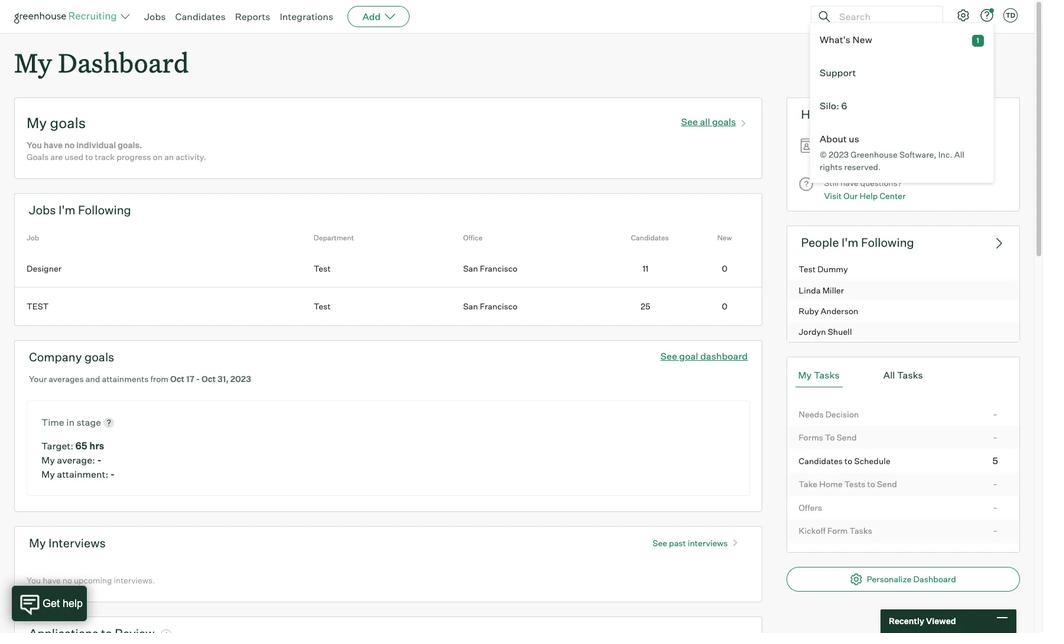 Task type: vqa. For each thing, say whether or not it's contained in the screenshot.


Task type: describe. For each thing, give the bounding box(es) containing it.
take home tests to send
[[799, 480, 898, 490]]

attainments
[[102, 374, 149, 384]]

personalize dashboard link
[[787, 568, 1021, 592]]

permissions?
[[916, 140, 967, 150]]

jobs link
[[144, 11, 166, 22]]

have for help
[[841, 178, 859, 188]]

0 link for 11
[[688, 250, 763, 288]]

all
[[700, 116, 711, 128]]

0 vertical spatial send
[[837, 433, 857, 443]]

following for people i'm following
[[862, 235, 915, 250]]

personalize
[[867, 575, 912, 585]]

shuell
[[828, 327, 853, 337]]

job
[[27, 234, 39, 243]]

average:
[[57, 455, 95, 467]]

are
[[50, 152, 63, 162]]

recently
[[889, 617, 925, 627]]

email
[[825, 153, 846, 163]]

our
[[844, 191, 858, 201]]

my for my goals
[[27, 114, 47, 132]]

used
[[65, 152, 83, 162]]

you for you have no individual goals. goals are used to track progress on an activity.
[[27, 140, 42, 150]]

forms to send
[[799, 433, 857, 443]]

see for my goals
[[682, 116, 698, 128]]

i'm for people
[[842, 235, 859, 250]]

people
[[802, 235, 840, 250]]

i'm for jobs
[[59, 203, 75, 218]]

1 horizontal spatial tasks
[[850, 526, 873, 536]]

needs
[[799, 410, 824, 420]]

see goal dashboard link
[[661, 350, 748, 362]]

greenhouse
[[851, 149, 898, 160]]

jobs for jobs i'm following
[[29, 203, 56, 218]]

linda
[[799, 285, 821, 296]]

no for individual
[[65, 140, 75, 150]]

interviews.
[[114, 576, 155, 586]]

your averages and attainments from oct 17 - oct 31, 2023
[[29, 374, 251, 384]]

interviews
[[688, 539, 728, 549]]

support link
[[811, 56, 994, 89]]

dashboard for my dashboard
[[58, 45, 189, 80]]

jordyn shuell link
[[787, 321, 1020, 342]]

Search text field
[[837, 8, 933, 25]]

you for you have no upcoming interviews.
[[27, 576, 41, 586]]

people i'm following link
[[787, 226, 1021, 259]]

1 oct from the left
[[170, 374, 185, 384]]

what's new
[[820, 34, 873, 46]]

11 link
[[613, 250, 688, 288]]

add button
[[348, 6, 410, 27]]

needs decision
[[799, 410, 860, 420]]

silo: 6 link
[[811, 89, 994, 122]]

0 for 11
[[722, 264, 728, 274]]

1 horizontal spatial send
[[878, 480, 898, 490]]

you have no individual goals. goals are used to track progress on an activity.
[[27, 140, 206, 162]]

company goals
[[29, 350, 114, 365]]

questions about jobs or permissions? email your in-house contacts
[[825, 140, 967, 163]]

my interviews
[[29, 536, 106, 551]]

candidates link
[[175, 11, 226, 22]]

see for company goals
[[661, 350, 678, 362]]

you have no upcoming interviews.
[[27, 576, 155, 586]]

company
[[29, 350, 82, 365]]

take
[[799, 480, 818, 490]]

about us menu item
[[811, 122, 994, 183]]

reports link
[[235, 11, 270, 22]]

stage
[[77, 417, 101, 429]]

silo:
[[820, 100, 840, 112]]

interviews
[[48, 536, 106, 551]]

goals.
[[118, 140, 142, 150]]

have for goals
[[44, 140, 63, 150]]

progress
[[117, 152, 151, 162]]

helpful
[[802, 107, 842, 122]]

my dashboard
[[14, 45, 189, 80]]

configure image
[[957, 8, 971, 22]]

candidates for candidates to schedule
[[799, 456, 843, 466]]

all tasks
[[884, 369, 924, 381]]

1 vertical spatial candidates
[[632, 234, 669, 243]]

reserved.
[[845, 162, 881, 172]]

house
[[879, 153, 904, 163]]

goals
[[27, 152, 49, 162]]

people i'm following
[[802, 235, 915, 250]]

all tasks button
[[881, 364, 927, 388]]

my goals
[[27, 114, 86, 132]]

tasks for all tasks
[[898, 369, 924, 381]]

links
[[844, 107, 874, 122]]

ruby anderson link
[[787, 301, 1020, 321]]

jordyn shuell
[[799, 327, 853, 337]]

or
[[906, 140, 914, 150]]

linda miller link
[[787, 280, 1020, 301]]

goal
[[680, 350, 699, 362]]

your inside "questions about jobs or permissions? email your in-house contacts"
[[848, 153, 866, 163]]

all inside button
[[884, 369, 896, 381]]

test dummy link
[[787, 259, 1020, 280]]

0 for 25
[[722, 302, 728, 312]]

2 vertical spatial have
[[43, 576, 61, 586]]

2023 inside about us © 2023 greenhouse software, inc. all rights reserved.
[[829, 149, 849, 160]]

tasks for my tasks
[[814, 369, 840, 381]]

an
[[164, 152, 174, 162]]

test
[[27, 302, 49, 312]]

hrs
[[89, 441, 104, 453]]

personalize dashboard
[[867, 575, 957, 585]]

center
[[880, 191, 906, 201]]

my for my interviews
[[29, 536, 46, 551]]

1 horizontal spatial new
[[853, 34, 873, 46]]

dummy
[[818, 265, 849, 275]]

recently viewed
[[889, 617, 957, 627]]

jordyn
[[799, 327, 827, 337]]

attainment:
[[57, 469, 108, 481]]

offers
[[799, 503, 823, 513]]

francisco for 11
[[480, 264, 518, 274]]

my for my dashboard
[[14, 45, 52, 80]]



Task type: locate. For each thing, give the bounding box(es) containing it.
software,
[[900, 149, 937, 160]]

candidates right jobs "link"
[[175, 11, 226, 22]]

see
[[682, 116, 698, 128], [661, 350, 678, 362], [653, 539, 668, 549]]

in-
[[868, 153, 879, 163]]

1 horizontal spatial all
[[955, 149, 965, 160]]

0 vertical spatial following
[[78, 203, 131, 218]]

1 vertical spatial dashboard
[[914, 575, 957, 585]]

2 vertical spatial see
[[653, 539, 668, 549]]

0 horizontal spatial tasks
[[814, 369, 840, 381]]

test for 25
[[314, 302, 331, 312]]

email your in-house contacts link
[[825, 152, 940, 165]]

1 vertical spatial 2023
[[230, 374, 251, 384]]

2 horizontal spatial to
[[868, 480, 876, 490]]

tab list
[[796, 364, 1012, 388]]

1 san from the top
[[463, 264, 478, 274]]

ruby
[[799, 306, 819, 316]]

decision
[[826, 410, 860, 420]]

candidates down forms to send
[[799, 456, 843, 466]]

2 oct from the left
[[202, 374, 216, 384]]

2 horizontal spatial candidates
[[799, 456, 843, 466]]

1 vertical spatial jobs
[[29, 203, 56, 218]]

on
[[153, 152, 163, 162]]

following up test dummy link
[[862, 235, 915, 250]]

0 vertical spatial i'm
[[59, 203, 75, 218]]

jobs for jobs "link"
[[144, 11, 166, 22]]

-
[[196, 374, 200, 384], [994, 408, 998, 420], [994, 432, 998, 444], [97, 455, 102, 467], [110, 469, 115, 481], [994, 479, 998, 490], [994, 502, 998, 514], [994, 525, 998, 537]]

dashboard for personalize dashboard
[[914, 575, 957, 585]]

all right the inc.
[[955, 149, 965, 160]]

tasks inside all tasks button
[[898, 369, 924, 381]]

your down the company
[[29, 374, 47, 384]]

home
[[820, 480, 843, 490]]

0 horizontal spatial your
[[29, 374, 47, 384]]

0 vertical spatial jobs
[[144, 11, 166, 22]]

you down 'my interviews'
[[27, 576, 41, 586]]

anderson
[[821, 306, 859, 316]]

from
[[150, 374, 169, 384]]

test
[[314, 264, 331, 274], [799, 265, 816, 275], [314, 302, 331, 312]]

goals inside see all goals link
[[713, 116, 737, 128]]

0 horizontal spatial send
[[837, 433, 857, 443]]

see for my interviews
[[653, 539, 668, 549]]

see all goals
[[682, 116, 737, 128]]

1 horizontal spatial dashboard
[[914, 575, 957, 585]]

0 vertical spatial 2023
[[829, 149, 849, 160]]

target: 65 hrs my average: - my attainment: -
[[41, 441, 115, 481]]

31,
[[218, 374, 229, 384]]

goals up and
[[85, 350, 114, 365]]

all inside about us © 2023 greenhouse software, inc. all rights reserved.
[[955, 149, 965, 160]]

0 horizontal spatial to
[[85, 152, 93, 162]]

1 vertical spatial all
[[884, 369, 896, 381]]

what's
[[820, 34, 851, 46]]

1 vertical spatial san
[[463, 302, 478, 312]]

0 vertical spatial san
[[463, 264, 478, 274]]

0 horizontal spatial 2023
[[230, 374, 251, 384]]

2 san from the top
[[463, 302, 478, 312]]

my tasks
[[799, 369, 840, 381]]

contacts
[[906, 153, 940, 163]]

2 you from the top
[[27, 576, 41, 586]]

1 vertical spatial francisco
[[480, 302, 518, 312]]

test for 11
[[314, 264, 331, 274]]

activity.
[[176, 152, 206, 162]]

2 vertical spatial candidates
[[799, 456, 843, 466]]

see inside see past interviews link
[[653, 539, 668, 549]]

track
[[95, 152, 115, 162]]

goals for company goals
[[85, 350, 114, 365]]

1 you from the top
[[27, 140, 42, 150]]

11
[[643, 264, 649, 274]]

still have questions? visit our help center
[[825, 178, 906, 201]]

2023 right 31,
[[230, 374, 251, 384]]

send down schedule
[[878, 480, 898, 490]]

2 vertical spatial to
[[868, 480, 876, 490]]

2023 up rights at the top right of the page
[[829, 149, 849, 160]]

have up are
[[44, 140, 63, 150]]

tasks down the jordyn shuell link
[[898, 369, 924, 381]]

help
[[860, 191, 878, 201]]

©
[[820, 149, 827, 160]]

2 horizontal spatial tasks
[[898, 369, 924, 381]]

goals for my goals
[[50, 114, 86, 132]]

1 horizontal spatial 2023
[[829, 149, 849, 160]]

rights
[[820, 162, 843, 172]]

0 vertical spatial 0
[[722, 264, 728, 274]]

all
[[955, 149, 965, 160], [884, 369, 896, 381]]

1 horizontal spatial your
[[848, 153, 866, 163]]

san for 11
[[463, 264, 478, 274]]

you inside you have no individual goals. goals are used to track progress on an activity.
[[27, 140, 42, 150]]

and
[[86, 374, 100, 384]]

0 vertical spatial your
[[848, 153, 866, 163]]

you
[[27, 140, 42, 150], [27, 576, 41, 586]]

1 vertical spatial to
[[845, 456, 853, 466]]

to right tests
[[868, 480, 876, 490]]

see goal dashboard
[[661, 350, 748, 362]]

integrations
[[280, 11, 334, 22]]

i'm right people
[[842, 235, 859, 250]]

1 vertical spatial i'm
[[842, 235, 859, 250]]

0 horizontal spatial dashboard
[[58, 45, 189, 80]]

0 horizontal spatial all
[[884, 369, 896, 381]]

0 vertical spatial no
[[65, 140, 75, 150]]

questions?
[[861, 178, 903, 188]]

0 vertical spatial new
[[853, 34, 873, 46]]

1 vertical spatial following
[[862, 235, 915, 250]]

about us © 2023 greenhouse software, inc. all rights reserved.
[[820, 133, 965, 172]]

dashboard up viewed
[[914, 575, 957, 585]]

0 horizontal spatial candidates
[[175, 11, 226, 22]]

have inside you have no individual goals. goals are used to track progress on an activity.
[[44, 140, 63, 150]]

have inside still have questions? visit our help center
[[841, 178, 859, 188]]

i'm down used
[[59, 203, 75, 218]]

1 horizontal spatial following
[[862, 235, 915, 250]]

designer
[[27, 264, 62, 274]]

0 link for 25
[[688, 288, 763, 326]]

1 0 link from the top
[[688, 250, 763, 288]]

designer link
[[15, 250, 314, 288]]

tab list containing my tasks
[[796, 364, 1012, 388]]

ruby anderson
[[799, 306, 859, 316]]

0 vertical spatial to
[[85, 152, 93, 162]]

1 vertical spatial you
[[27, 576, 41, 586]]

time in
[[41, 417, 77, 429]]

jobs up "job" at the top left of the page
[[29, 203, 56, 218]]

send right to
[[837, 433, 857, 443]]

inc.
[[939, 149, 953, 160]]

visit our help center link
[[825, 190, 906, 203]]

see left 'past'
[[653, 539, 668, 549]]

san for 25
[[463, 302, 478, 312]]

1 horizontal spatial jobs
[[144, 11, 166, 22]]

25 link
[[613, 288, 688, 326]]

1 vertical spatial no
[[63, 576, 72, 586]]

tasks up needs decision
[[814, 369, 840, 381]]

to
[[826, 433, 835, 443]]

us
[[849, 133, 860, 145]]

no for upcoming
[[63, 576, 72, 586]]

0
[[722, 264, 728, 274], [722, 302, 728, 312]]

san francisco for 11
[[463, 264, 518, 274]]

1 horizontal spatial candidates
[[632, 234, 669, 243]]

miller
[[823, 285, 845, 296]]

0 horizontal spatial i'm
[[59, 203, 75, 218]]

1 vertical spatial 0
[[722, 302, 728, 312]]

no inside you have no individual goals. goals are used to track progress on an activity.
[[65, 140, 75, 150]]

goals up used
[[50, 114, 86, 132]]

all down the jordyn shuell link
[[884, 369, 896, 381]]

1 0 from the top
[[722, 264, 728, 274]]

tasks inside the my tasks button
[[814, 369, 840, 381]]

francisco for 25
[[480, 302, 518, 312]]

2 0 from the top
[[722, 302, 728, 312]]

0 horizontal spatial oct
[[170, 374, 185, 384]]

silo: 6
[[820, 100, 848, 112]]

1 horizontal spatial i'm
[[842, 235, 859, 250]]

dashboard down jobs "link"
[[58, 45, 189, 80]]

2023
[[829, 149, 849, 160], [230, 374, 251, 384]]

san
[[463, 264, 478, 274], [463, 302, 478, 312]]

1 francisco from the top
[[480, 264, 518, 274]]

0 horizontal spatial new
[[718, 234, 733, 243]]

following
[[78, 203, 131, 218], [862, 235, 915, 250]]

1 vertical spatial have
[[841, 178, 859, 188]]

td button
[[1004, 8, 1018, 22]]

see left all
[[682, 116, 698, 128]]

integrations link
[[280, 11, 334, 22]]

san francisco for 25
[[463, 302, 518, 312]]

new
[[853, 34, 873, 46], [718, 234, 733, 243]]

schedule
[[855, 456, 891, 466]]

1 san francisco from the top
[[463, 264, 518, 274]]

1 vertical spatial your
[[29, 374, 47, 384]]

1
[[977, 36, 980, 45]]

0 vertical spatial francisco
[[480, 264, 518, 274]]

office
[[463, 234, 483, 243]]

0 vertical spatial candidates
[[175, 11, 226, 22]]

have up our
[[841, 178, 859, 188]]

linda miller
[[799, 285, 845, 296]]

goals right all
[[713, 116, 737, 128]]

greenhouse recruiting image
[[14, 9, 121, 24]]

2 san francisco from the top
[[463, 302, 518, 312]]

0 vertical spatial you
[[27, 140, 42, 150]]

0 vertical spatial san francisco
[[463, 264, 518, 274]]

oct left 31,
[[202, 374, 216, 384]]

kickoff
[[799, 526, 826, 536]]

1 vertical spatial new
[[718, 234, 733, 243]]

still
[[825, 178, 839, 188]]

no up used
[[65, 140, 75, 150]]

1 vertical spatial send
[[878, 480, 898, 490]]

1 vertical spatial see
[[661, 350, 678, 362]]

0 vertical spatial all
[[955, 149, 965, 160]]

no left upcoming
[[63, 576, 72, 586]]

1 horizontal spatial oct
[[202, 374, 216, 384]]

0 vertical spatial see
[[682, 116, 698, 128]]

see past interviews
[[653, 539, 728, 549]]

candidates to schedule
[[799, 456, 891, 466]]

candidates for candidates "link"
[[175, 11, 226, 22]]

your left in-
[[848, 153, 866, 163]]

see inside see all goals link
[[682, 116, 698, 128]]

2 0 link from the top
[[688, 288, 763, 326]]

about
[[865, 140, 887, 150]]

0 link
[[688, 250, 763, 288], [688, 288, 763, 326]]

0 vertical spatial have
[[44, 140, 63, 150]]

following down track
[[78, 203, 131, 218]]

forms
[[799, 433, 824, 443]]

my
[[14, 45, 52, 80], [27, 114, 47, 132], [799, 369, 812, 381], [41, 455, 55, 467], [41, 469, 55, 481], [29, 536, 46, 551]]

dashboard
[[58, 45, 189, 80], [914, 575, 957, 585]]

candidates up 11 link
[[632, 234, 669, 243]]

to down individual
[[85, 152, 93, 162]]

see left goal at the bottom of the page
[[661, 350, 678, 362]]

san francisco
[[463, 264, 518, 274], [463, 302, 518, 312]]

my for my tasks
[[799, 369, 812, 381]]

send
[[837, 433, 857, 443], [878, 480, 898, 490]]

tasks right the form
[[850, 526, 873, 536]]

jobs left candidates "link"
[[144, 11, 166, 22]]

0 horizontal spatial jobs
[[29, 203, 56, 218]]

to up the take home tests to send
[[845, 456, 853, 466]]

reports
[[235, 11, 270, 22]]

about
[[820, 133, 847, 145]]

0 vertical spatial dashboard
[[58, 45, 189, 80]]

0 horizontal spatial following
[[78, 203, 131, 218]]

oct left 17
[[170, 374, 185, 384]]

my inside button
[[799, 369, 812, 381]]

following for jobs i'm following
[[78, 203, 131, 218]]

2 francisco from the top
[[480, 302, 518, 312]]

averages
[[49, 374, 84, 384]]

1 vertical spatial san francisco
[[463, 302, 518, 312]]

td button
[[1002, 6, 1021, 25]]

25
[[641, 302, 651, 312]]

to inside you have no individual goals. goals are used to track progress on an activity.
[[85, 152, 93, 162]]

65
[[75, 441, 87, 453]]

goals
[[50, 114, 86, 132], [713, 116, 737, 128], [85, 350, 114, 365]]

jobs
[[889, 140, 905, 150]]

have down 'my interviews'
[[43, 576, 61, 586]]

1 horizontal spatial to
[[845, 456, 853, 466]]

past
[[669, 539, 686, 549]]

you up goals
[[27, 140, 42, 150]]



